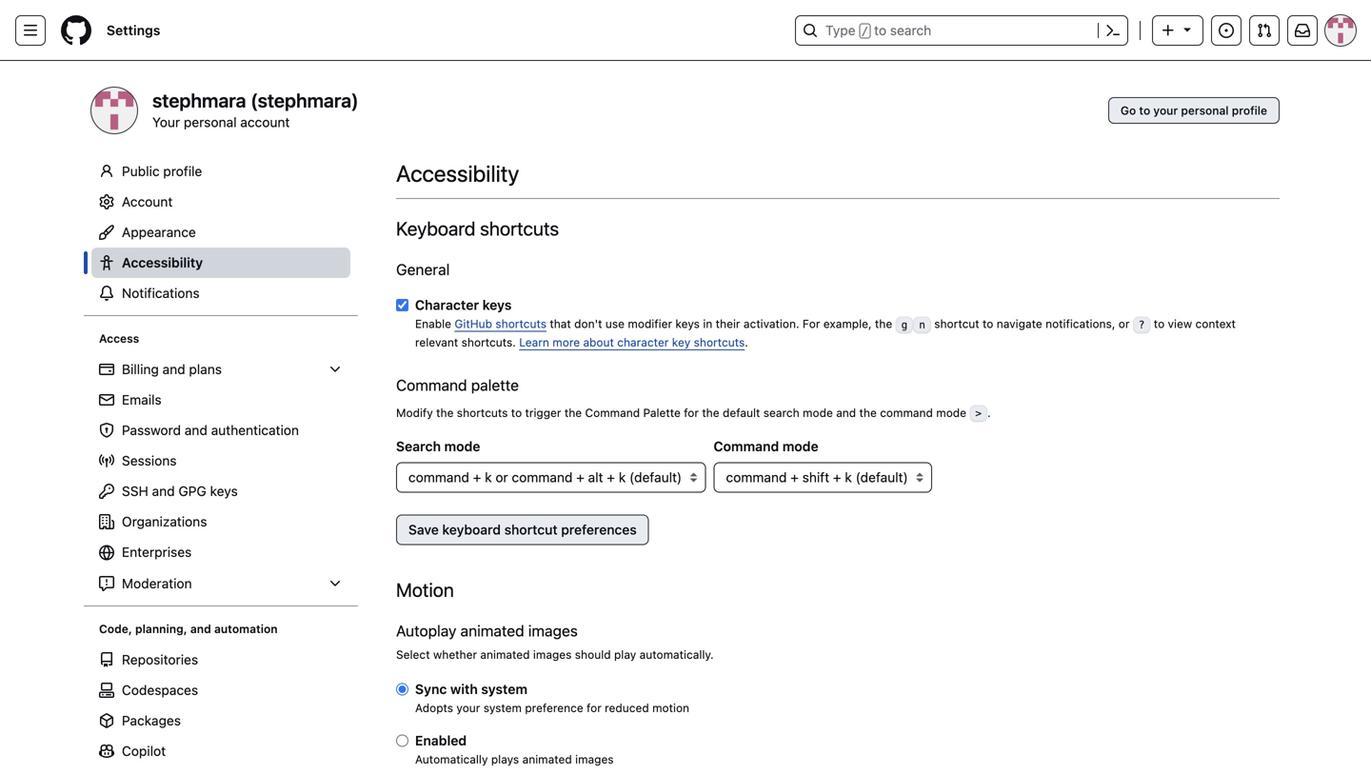 Task type: vqa. For each thing, say whether or not it's contained in the screenshot.
second Merge pull request link from the top
no



Task type: locate. For each thing, give the bounding box(es) containing it.
2 vertical spatial images
[[575, 753, 614, 766]]

example,
[[824, 317, 872, 331]]

more
[[553, 336, 580, 349]]

1 horizontal spatial shortcut
[[935, 317, 980, 331]]

n
[[919, 319, 926, 331]]

general
[[396, 261, 450, 279]]

0 horizontal spatial .
[[745, 336, 748, 349]]

gpg
[[178, 483, 206, 499]]

autoplay animated images element
[[396, 620, 1280, 774]]

(stephmara)
[[251, 89, 359, 111]]

images for whether
[[533, 648, 572, 662]]

0 horizontal spatial keys
[[210, 483, 238, 499]]

1 vertical spatial search
[[764, 406, 800, 419]]

notifications link
[[91, 278, 351, 309]]

2 vertical spatial animated
[[523, 753, 572, 766]]

and for gpg
[[152, 483, 175, 499]]

shortcuts right keyboard
[[480, 217, 559, 240]]

and down emails link
[[185, 422, 208, 438]]

search right /
[[890, 22, 932, 38]]

profile down git pull request image in the right of the page
[[1232, 104, 1268, 117]]

the left the g
[[875, 317, 893, 331]]

animated up whether
[[461, 622, 524, 640]]

whether
[[433, 648, 477, 662]]

learn more about character key shortcuts .
[[519, 336, 748, 349]]

mode
[[803, 406, 833, 419], [937, 406, 967, 419], [444, 439, 480, 455], [783, 439, 819, 455]]

1 vertical spatial command
[[585, 406, 640, 419]]

save
[[409, 522, 439, 538]]

/
[[862, 25, 869, 38]]

github
[[455, 317, 492, 331]]

shortcut right n
[[935, 317, 980, 331]]

.
[[745, 336, 748, 349], [988, 406, 991, 419]]

0 horizontal spatial personal
[[184, 114, 237, 130]]

codespaces image
[[99, 683, 114, 698]]

the left command
[[860, 406, 877, 419]]

1 vertical spatial system
[[484, 702, 522, 715]]

trigger
[[525, 406, 561, 419]]

automation
[[214, 622, 278, 636]]

command left palette
[[585, 406, 640, 419]]

0 horizontal spatial for
[[587, 702, 602, 715]]

1 horizontal spatial your
[[1154, 104, 1178, 117]]

0 vertical spatial shortcut
[[935, 317, 980, 331]]

go
[[1121, 104, 1136, 117]]

sessions
[[122, 453, 177, 469]]

images up select whether animated images should play automatically.
[[528, 622, 578, 640]]

images left should
[[533, 648, 572, 662]]

Sync with system radio
[[396, 684, 409, 696]]

animated right plays
[[523, 753, 572, 766]]

0 vertical spatial profile
[[1232, 104, 1268, 117]]

0 vertical spatial command
[[396, 376, 467, 394]]

save keyboard shortcut preferences button
[[396, 515, 649, 545]]

@stephmara image
[[91, 88, 137, 133]]

for left reduced
[[587, 702, 602, 715]]

motion
[[653, 702, 690, 715]]

type
[[826, 22, 856, 38]]

command palette image
[[1106, 23, 1121, 38]]

keyboard
[[396, 217, 476, 240]]

shortcut right keyboard
[[504, 522, 558, 538]]

account link
[[91, 187, 351, 217]]

0 vertical spatial for
[[684, 406, 699, 419]]

images
[[528, 622, 578, 640], [533, 648, 572, 662], [575, 753, 614, 766]]

public
[[122, 163, 160, 179]]

command up "modify"
[[396, 376, 467, 394]]

keys inside enable github shortcuts that don't use modifier keys in their activation.         for example, the g
[[676, 317, 700, 331]]

0 vertical spatial search
[[890, 22, 932, 38]]

to view context relevant shortcuts.
[[415, 317, 1236, 349]]

animated for whether
[[480, 648, 530, 662]]

2 horizontal spatial keys
[[676, 317, 700, 331]]

0 horizontal spatial your
[[457, 702, 480, 715]]

1 horizontal spatial personal
[[1181, 104, 1229, 117]]

accessibility up notifications
[[122, 255, 203, 271]]

package image
[[99, 713, 114, 729]]

0 horizontal spatial search
[[764, 406, 800, 419]]

password and authentication
[[122, 422, 299, 438]]

personal
[[1181, 104, 1229, 117], [184, 114, 237, 130]]

0 vertical spatial .
[[745, 336, 748, 349]]

1 vertical spatial accessibility
[[122, 255, 203, 271]]

1 horizontal spatial keys
[[483, 297, 512, 313]]

1 vertical spatial profile
[[163, 163, 202, 179]]

1 horizontal spatial accessibility
[[396, 160, 519, 187]]

. right '>'
[[988, 406, 991, 419]]

. inside modify the shortcuts to trigger the command palette for the default search mode and the command mode > .
[[988, 406, 991, 419]]

0 vertical spatial your
[[1154, 104, 1178, 117]]

mail image
[[99, 392, 114, 408]]

your
[[152, 114, 180, 130]]

and inside dropdown button
[[163, 361, 185, 377]]

ssh and gpg keys link
[[91, 476, 351, 507]]

1 horizontal spatial search
[[890, 22, 932, 38]]

packages
[[122, 713, 181, 729]]

profile right public
[[163, 163, 202, 179]]

accessibility
[[396, 160, 519, 187], [122, 255, 203, 271]]

keys inside access list
[[210, 483, 238, 499]]

profile
[[1232, 104, 1268, 117], [163, 163, 202, 179]]

command palette
[[396, 376, 519, 394]]

accessibility up keyboard shortcuts
[[396, 160, 519, 187]]

public profile link
[[91, 156, 351, 187]]

command inside modify the shortcuts to trigger the command palette for the default search mode and the command mode > .
[[585, 406, 640, 419]]

system for your
[[484, 702, 522, 715]]

and right ssh
[[152, 483, 175, 499]]

personal down stephmara
[[184, 114, 237, 130]]

your right go at the top
[[1154, 104, 1178, 117]]

keys up the github shortcuts link
[[483, 297, 512, 313]]

automatically plays animated images
[[415, 753, 614, 766]]

1 horizontal spatial for
[[684, 406, 699, 419]]

notifications image
[[1295, 23, 1311, 38]]

1 vertical spatial animated
[[480, 648, 530, 662]]

and up repositories 'link'
[[190, 622, 211, 636]]

1 vertical spatial your
[[457, 702, 480, 715]]

your
[[1154, 104, 1178, 117], [457, 702, 480, 715]]

2 vertical spatial keys
[[210, 483, 238, 499]]

sync with system
[[415, 682, 528, 697]]

billing and plans button
[[91, 354, 351, 385]]

0 horizontal spatial profile
[[163, 163, 202, 179]]

bell image
[[99, 286, 114, 301]]

1 vertical spatial keys
[[676, 317, 700, 331]]

1 vertical spatial images
[[533, 648, 572, 662]]

to right ?
[[1154, 317, 1165, 331]]

keys up key
[[676, 317, 700, 331]]

github shortcuts link
[[455, 317, 547, 331]]

1 horizontal spatial command
[[585, 406, 640, 419]]

shortcuts up learn
[[496, 317, 547, 331]]

code, planning, and automation
[[99, 622, 278, 636]]

should
[[575, 648, 611, 662]]

for right palette
[[684, 406, 699, 419]]

homepage image
[[61, 15, 91, 46]]

profile inside go to your personal profile link
[[1232, 104, 1268, 117]]

learn
[[519, 336, 549, 349]]

Enabled radio
[[396, 735, 409, 747]]

reduced
[[605, 702, 649, 715]]

personal inside 'stephmara (stephmara) your personal account'
[[184, 114, 237, 130]]

1 vertical spatial .
[[988, 406, 991, 419]]

g
[[902, 319, 908, 331]]

1 vertical spatial shortcut
[[504, 522, 558, 538]]

keys down sessions link
[[210, 483, 238, 499]]

to inside to view context relevant shortcuts.
[[1154, 317, 1165, 331]]

planning,
[[135, 622, 187, 636]]

1 vertical spatial for
[[587, 702, 602, 715]]

to
[[874, 22, 887, 38], [1140, 104, 1151, 117], [983, 317, 994, 331], [1154, 317, 1165, 331], [511, 406, 522, 419]]

keys
[[483, 297, 512, 313], [676, 317, 700, 331], [210, 483, 238, 499]]

and for plans
[[163, 361, 185, 377]]

don't
[[574, 317, 602, 331]]

2 vertical spatial command
[[714, 439, 779, 455]]

globe image
[[99, 545, 114, 561]]

your inside autoplay animated images element
[[457, 702, 480, 715]]

with
[[450, 682, 478, 697]]

2 horizontal spatial command
[[714, 439, 779, 455]]

organizations link
[[91, 507, 351, 537]]

personal right go at the top
[[1181, 104, 1229, 117]]

1 horizontal spatial .
[[988, 406, 991, 419]]

sessions link
[[91, 446, 351, 476]]

to right go at the top
[[1140, 104, 1151, 117]]

shortcuts down palette
[[457, 406, 508, 419]]

Character keys checkbox
[[396, 299, 409, 311]]

to left the navigate
[[983, 317, 994, 331]]

images down reduced
[[575, 753, 614, 766]]

system down sync with system
[[484, 702, 522, 715]]

search mode
[[396, 439, 480, 455]]

password and authentication link
[[91, 415, 351, 446]]

1 horizontal spatial profile
[[1232, 104, 1268, 117]]

about
[[583, 336, 614, 349]]

broadcast image
[[99, 453, 114, 469]]

enable
[[415, 317, 452, 331]]

to left trigger
[[511, 406, 522, 419]]

0 horizontal spatial shortcut
[[504, 522, 558, 538]]

0 vertical spatial system
[[481, 682, 528, 697]]

command down default
[[714, 439, 779, 455]]

0 horizontal spatial command
[[396, 376, 467, 394]]

and left plans
[[163, 361, 185, 377]]

motion
[[396, 579, 454, 601]]

shortcut inside 'button'
[[504, 522, 558, 538]]

animated down autoplay animated images
[[480, 648, 530, 662]]

and left command
[[836, 406, 856, 419]]

command
[[880, 406, 933, 419]]

accessibility link
[[91, 248, 351, 278]]

?
[[1139, 319, 1145, 331]]

code,
[[99, 622, 132, 636]]

plans
[[189, 361, 222, 377]]

command
[[396, 376, 467, 394], [585, 406, 640, 419], [714, 439, 779, 455]]

preference
[[525, 702, 584, 715]]

your down sync with system
[[457, 702, 480, 715]]

select
[[396, 648, 430, 662]]

key
[[672, 336, 691, 349]]

shortcut
[[935, 317, 980, 331], [504, 522, 558, 538]]

search up command mode
[[764, 406, 800, 419]]

. down activation.
[[745, 336, 748, 349]]

0 horizontal spatial accessibility
[[122, 255, 203, 271]]

system right with
[[481, 682, 528, 697]]

in
[[703, 317, 713, 331]]

the
[[875, 317, 893, 331], [436, 406, 454, 419], [565, 406, 582, 419], [702, 406, 720, 419], [860, 406, 877, 419]]



Task type: describe. For each thing, give the bounding box(es) containing it.
emails
[[122, 392, 162, 408]]

modify the shortcuts to trigger the command palette for the default search mode and the command mode > .
[[396, 406, 991, 420]]

view
[[1168, 317, 1193, 331]]

palette
[[471, 376, 519, 394]]

notifications,
[[1046, 317, 1116, 331]]

appearance
[[122, 224, 196, 240]]

ssh
[[122, 483, 148, 499]]

command mode
[[714, 439, 819, 455]]

0 vertical spatial accessibility
[[396, 160, 519, 187]]

navigate
[[997, 317, 1043, 331]]

appearance link
[[91, 217, 351, 248]]

copilot link
[[91, 736, 351, 767]]

system for with
[[481, 682, 528, 697]]

git pull request image
[[1257, 23, 1273, 38]]

for inside autoplay animated images element
[[587, 702, 602, 715]]

the right trigger
[[565, 406, 582, 419]]

their
[[716, 317, 741, 331]]

learn more about character key shortcuts link
[[519, 336, 745, 349]]

to inside modify the shortcuts to trigger the command palette for the default search mode and the command mode > .
[[511, 406, 522, 419]]

search
[[396, 439, 441, 455]]

key image
[[99, 484, 114, 499]]

the down the command palette
[[436, 406, 454, 419]]

0 vertical spatial animated
[[461, 622, 524, 640]]

go to your personal profile link
[[1109, 97, 1280, 124]]

emails link
[[91, 385, 351, 415]]

character
[[617, 336, 669, 349]]

select whether animated images should play automatically.
[[396, 648, 714, 662]]

your inside go to your personal profile link
[[1154, 104, 1178, 117]]

character
[[415, 297, 479, 313]]

access list
[[91, 354, 351, 599]]

shortcuts inside modify the shortcuts to trigger the command palette for the default search mode and the command mode > .
[[457, 406, 508, 419]]

shortcuts inside enable github shortcuts that don't use modifier keys in their activation.         for example, the g
[[496, 317, 547, 331]]

automatically
[[415, 753, 488, 766]]

packages link
[[91, 706, 351, 736]]

ssh and gpg keys
[[122, 483, 238, 499]]

autoplay animated images
[[396, 622, 578, 640]]

modifier
[[628, 317, 672, 331]]

enable github shortcuts that don't use modifier keys in their activation.         for example, the g
[[415, 317, 908, 331]]

that
[[550, 317, 571, 331]]

the left default
[[702, 406, 720, 419]]

gear image
[[99, 194, 114, 210]]

person image
[[99, 164, 114, 179]]

character keys
[[415, 297, 512, 313]]

codespaces link
[[91, 675, 351, 706]]

for inside modify the shortcuts to trigger the command palette for the default search mode and the command mode > .
[[684, 406, 699, 419]]

public profile
[[122, 163, 202, 179]]

adopts your system preference for reduced motion
[[415, 702, 690, 715]]

copilot
[[122, 743, 166, 759]]

account
[[122, 194, 173, 210]]

accessibility image
[[99, 255, 114, 271]]

enterprises
[[122, 544, 192, 560]]

shortcuts.
[[462, 336, 516, 349]]

billing
[[122, 361, 159, 377]]

shield lock image
[[99, 423, 114, 438]]

plus image
[[1161, 23, 1176, 38]]

password
[[122, 422, 181, 438]]

and for authentication
[[185, 422, 208, 438]]

save keyboard shortcut preferences
[[409, 522, 637, 538]]

default
[[723, 406, 760, 419]]

repositories
[[122, 652, 198, 668]]

triangle down image
[[1180, 21, 1195, 37]]

shortcuts down their
[[694, 336, 745, 349]]

preferences
[[561, 522, 637, 538]]

paintbrush image
[[99, 225, 114, 240]]

0 vertical spatial keys
[[483, 297, 512, 313]]

and inside modify the shortcuts to trigger the command palette for the default search mode and the command mode > .
[[836, 406, 856, 419]]

repo image
[[99, 652, 114, 668]]

notifications
[[122, 285, 200, 301]]

settings
[[107, 22, 160, 38]]

keyboard
[[442, 522, 501, 538]]

0 vertical spatial images
[[528, 622, 578, 640]]

organization image
[[99, 514, 114, 530]]

settings link
[[99, 15, 168, 46]]

command for command palette
[[396, 376, 467, 394]]

repositories link
[[91, 645, 351, 675]]

modify
[[396, 406, 433, 419]]

shortcut inside n shortcut to navigate notifications, or ?
[[935, 317, 980, 331]]

>
[[976, 408, 982, 420]]

relevant
[[415, 336, 458, 349]]

personal for to
[[1181, 104, 1229, 117]]

personal for (stephmara)
[[184, 114, 237, 130]]

sync
[[415, 682, 447, 697]]

animated for plays
[[523, 753, 572, 766]]

type / to search
[[826, 22, 932, 38]]

copilot image
[[99, 744, 114, 759]]

command for command mode
[[714, 439, 779, 455]]

for
[[803, 317, 820, 331]]

automatically.
[[640, 648, 714, 662]]

profile inside public profile link
[[163, 163, 202, 179]]

code, planning, and automation list
[[91, 645, 351, 774]]

adopts
[[415, 702, 453, 715]]

use
[[606, 317, 625, 331]]

to inside n shortcut to navigate notifications, or ?
[[983, 317, 994, 331]]

search inside modify the shortcuts to trigger the command palette for the default search mode and the command mode > .
[[764, 406, 800, 419]]

the inside enable github shortcuts that don't use modifier keys in their activation.         for example, the g
[[875, 317, 893, 331]]

stephmara
[[152, 89, 246, 111]]

to right /
[[874, 22, 887, 38]]

plays
[[491, 753, 519, 766]]

moderation button
[[91, 569, 351, 599]]

autoplay
[[396, 622, 457, 640]]

n shortcut to navigate notifications, or ?
[[919, 317, 1145, 331]]

issue opened image
[[1219, 23, 1234, 38]]

go to your personal profile
[[1121, 104, 1268, 117]]

enterprises link
[[91, 537, 351, 569]]

images for plays
[[575, 753, 614, 766]]

keyboard shortcuts
[[396, 217, 559, 240]]

moderation
[[122, 576, 192, 591]]



